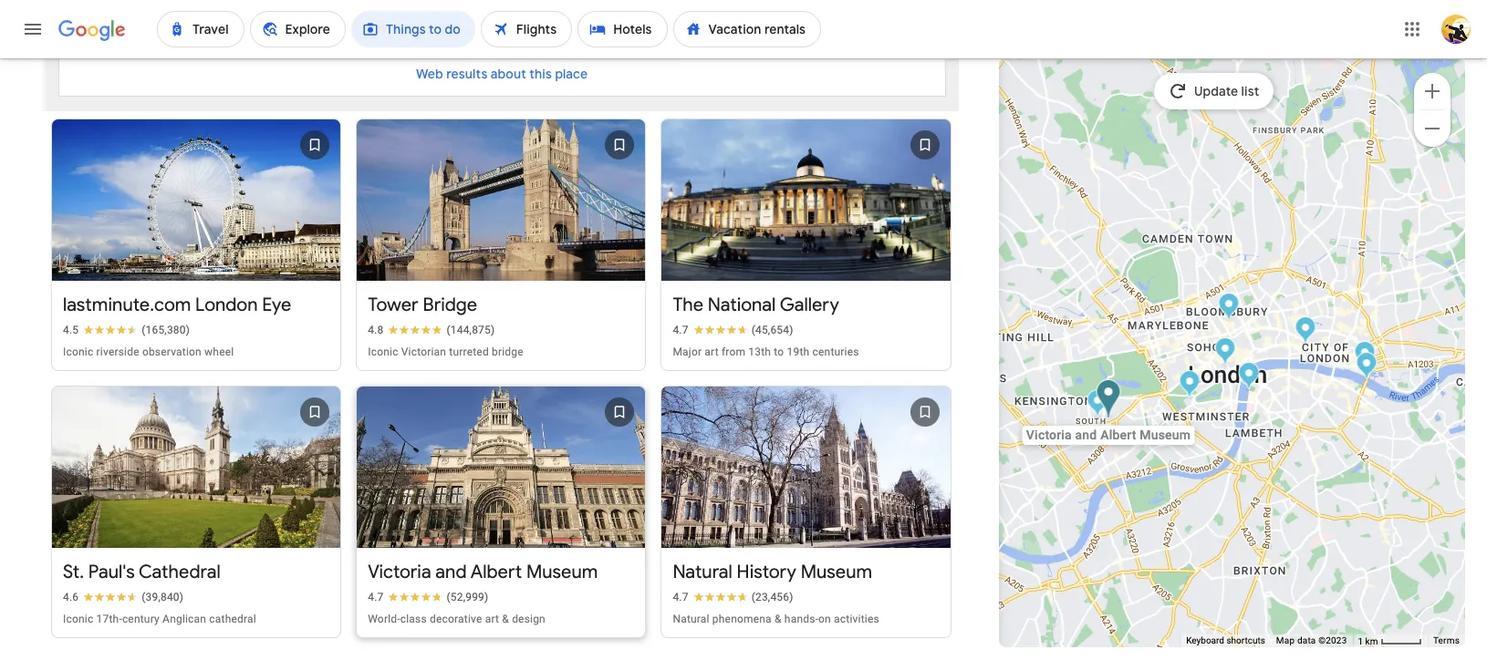 Task type: vqa. For each thing, say whether or not it's contained in the screenshot.
TUE, DEC 12 element on the bottom left
no



Task type: locate. For each thing, give the bounding box(es) containing it.
& down (23,456)
[[775, 613, 782, 626]]

4.8 out of 5 stars from 144,875 reviews image
[[368, 323, 495, 338]]

1 horizontal spatial &
[[775, 613, 782, 626]]

& left design
[[502, 613, 509, 626]]

cathedral
[[139, 561, 221, 584]]

design
[[512, 613, 546, 626]]

results
[[447, 65, 488, 82]]

eye
[[262, 294, 291, 317]]

victoria and albert museum
[[368, 561, 598, 584]]

iconic riverside observation wheel
[[63, 346, 234, 358]]

from
[[722, 346, 746, 358]]

natural up 4.7 out of 5 stars from 23,456 reviews image
[[673, 561, 733, 584]]

hands-
[[785, 613, 819, 626]]

km
[[1366, 636, 1378, 646]]

buckingham palace image
[[1180, 370, 1201, 401]]

4.5 out of 5 stars from 165,380 reviews image
[[63, 323, 190, 338]]

save the national gallery to collection image
[[903, 123, 947, 167]]

tower bridge
[[368, 294, 477, 317]]

natural down 4.7 out of 5 stars from 23,456 reviews image
[[673, 613, 710, 626]]

turreted
[[449, 346, 489, 358]]

save natural history museum london to collection image
[[903, 390, 947, 434]]

update list
[[1194, 83, 1259, 99]]

4.8
[[368, 324, 384, 337]]

tower of london image
[[1355, 341, 1376, 371]]

iconic
[[63, 346, 93, 358], [368, 346, 398, 358], [63, 613, 93, 626]]

more
[[121, 20, 149, 34]]

4.7 for natural history museum
[[673, 591, 689, 604]]

1
[[1358, 636, 1363, 646]]

centuries
[[813, 346, 859, 358]]

st. paul's cathedral
[[63, 561, 221, 584]]

web
[[416, 65, 443, 82]]

4.7 for victoria and albert museum
[[368, 591, 384, 604]]

iconic down 4.5
[[63, 346, 93, 358]]

shortcuts
[[1227, 636, 1265, 646]]

4.7 inside 'image'
[[673, 324, 689, 337]]

4.7 for the national gallery
[[673, 324, 689, 337]]

art down (52,999)
[[485, 613, 499, 626]]

iconic down "4.8" on the left of the page
[[368, 346, 398, 358]]

0 horizontal spatial &
[[502, 613, 509, 626]]

museum up design
[[526, 561, 598, 584]]

1 vertical spatial natural
[[673, 613, 710, 626]]

1 & from the left
[[502, 613, 509, 626]]

victoria
[[368, 561, 431, 584]]

the national gallery image
[[1215, 338, 1236, 368]]

1 vertical spatial art
[[485, 613, 499, 626]]

1 natural from the top
[[673, 561, 733, 584]]

(52,999)
[[447, 591, 488, 604]]

iconic for st.
[[63, 613, 93, 626]]

activities
[[834, 613, 879, 626]]

about
[[491, 65, 527, 82]]

read more link
[[74, 19, 149, 34]]

list
[[1241, 83, 1259, 99]]

gallery
[[780, 294, 839, 317]]

to
[[774, 346, 784, 358]]

4.5
[[63, 324, 79, 337]]

1 horizontal spatial museum
[[801, 561, 872, 584]]

art left from
[[705, 346, 719, 358]]

0 vertical spatial art
[[705, 346, 719, 358]]

paul's
[[88, 561, 135, 584]]

observation
[[142, 346, 202, 358]]

riverside
[[96, 346, 139, 358]]

1 horizontal spatial art
[[705, 346, 719, 358]]

anglican
[[162, 613, 206, 626]]

wheel
[[204, 346, 234, 358]]

0 vertical spatial natural
[[673, 561, 733, 584]]

decorative
[[430, 613, 482, 626]]

museum
[[526, 561, 598, 584], [801, 561, 872, 584]]

save victoria and albert museum to collection image
[[598, 390, 642, 434]]

(39,840)
[[142, 591, 184, 604]]

museum up on
[[801, 561, 872, 584]]

17th-
[[96, 613, 122, 626]]

on
[[819, 613, 831, 626]]

4.7
[[673, 324, 689, 337], [368, 591, 384, 604], [673, 591, 689, 604]]

iconic victorian turreted bridge
[[368, 346, 524, 358]]

world-
[[368, 613, 400, 626]]

4.6
[[63, 591, 79, 604]]

©2023
[[1319, 636, 1347, 646]]

natural for natural phenomena & hands-on activities
[[673, 613, 710, 626]]

natural
[[673, 561, 733, 584], [673, 613, 710, 626]]

st. paul's cathedral image
[[1295, 317, 1316, 347]]

2 museum from the left
[[801, 561, 872, 584]]

save tower bridge to collection image
[[598, 123, 642, 167]]

&
[[502, 613, 509, 626], [775, 613, 782, 626]]

art
[[705, 346, 719, 358], [485, 613, 499, 626]]

the national gallery
[[673, 294, 839, 317]]

2 natural from the top
[[673, 613, 710, 626]]

list
[[44, 0, 959, 646]]

keyboard shortcuts button
[[1186, 635, 1265, 648]]

century
[[122, 613, 160, 626]]

iconic down 4.6 at left
[[63, 613, 93, 626]]

0 horizontal spatial museum
[[526, 561, 598, 584]]



Task type: describe. For each thing, give the bounding box(es) containing it.
national
[[708, 294, 776, 317]]

0 horizontal spatial art
[[485, 613, 499, 626]]

the
[[673, 294, 703, 317]]

(45,654)
[[752, 324, 793, 337]]

19th
[[787, 346, 810, 358]]

lastminute.com
[[63, 294, 191, 317]]

map data ©2023
[[1276, 636, 1347, 646]]

natural phenomena & hands-on activities
[[673, 613, 879, 626]]

iconic 17th-century anglican cathedral
[[63, 613, 256, 626]]

cathedral
[[209, 613, 256, 626]]

phenomena
[[712, 613, 772, 626]]

tower
[[368, 294, 419, 317]]

13th
[[749, 346, 771, 358]]

iconic for lastminute.com
[[63, 346, 93, 358]]

save st. paul's cathedral to collection image
[[293, 390, 337, 434]]

natural for natural history museum
[[673, 561, 733, 584]]

map
[[1276, 636, 1295, 646]]

4.7 out of 5 stars from 52,999 reviews image
[[368, 590, 488, 605]]

place
[[555, 65, 588, 82]]

update
[[1194, 83, 1238, 99]]

terms link
[[1433, 636, 1460, 646]]

major
[[673, 346, 702, 358]]

save lastminute.com london eye to collection image
[[293, 123, 337, 167]]

terms
[[1433, 636, 1460, 646]]

iconic for tower
[[368, 346, 398, 358]]

map region
[[866, 0, 1487, 661]]

zoom in map image
[[1422, 80, 1443, 102]]

main menu image
[[22, 18, 44, 40]]

lastminute.com london eye
[[63, 294, 291, 317]]

tower bridge image
[[1357, 352, 1378, 382]]

albert
[[470, 561, 522, 584]]

data
[[1297, 636, 1316, 646]]

read more
[[90, 20, 149, 34]]

natural history museum
[[673, 561, 872, 584]]

st.
[[63, 561, 84, 584]]

update list button
[[1154, 73, 1274, 109]]

major art from 13th to 19th centuries
[[673, 346, 859, 358]]

list containing lastminute.com london eye
[[44, 0, 959, 646]]

history
[[737, 561, 797, 584]]

zoom out map image
[[1422, 117, 1443, 139]]

keyboard
[[1186, 636, 1224, 646]]

bridge
[[423, 294, 477, 317]]

natural history museum image
[[1087, 390, 1108, 420]]

1 museum from the left
[[526, 561, 598, 584]]

2 & from the left
[[775, 613, 782, 626]]

class
[[400, 613, 427, 626]]

lastminute.com london eye image
[[1239, 362, 1260, 392]]

victorian
[[401, 346, 446, 358]]

4.7 out of 5 stars from 45,654 reviews image
[[673, 323, 793, 338]]

victoria and albert museum image
[[1097, 380, 1121, 421]]

this
[[530, 65, 552, 82]]

the british museum image
[[1219, 293, 1240, 323]]

(144,875)
[[447, 324, 495, 337]]

and
[[436, 561, 467, 584]]

(23,456)
[[752, 591, 793, 604]]

1 km button
[[1353, 635, 1428, 648]]

read
[[90, 20, 118, 34]]

world-class decorative art & design
[[368, 613, 546, 626]]

keyboard shortcuts
[[1186, 636, 1265, 646]]

1 km
[[1358, 636, 1380, 646]]

web results about this place
[[416, 65, 588, 82]]

4.6 out of 5 stars from 39,840 reviews image
[[63, 590, 184, 605]]

bridge
[[492, 346, 524, 358]]

london
[[195, 294, 258, 317]]

4.7 out of 5 stars from 23,456 reviews image
[[673, 590, 793, 605]]

(165,380)
[[142, 324, 190, 337]]



